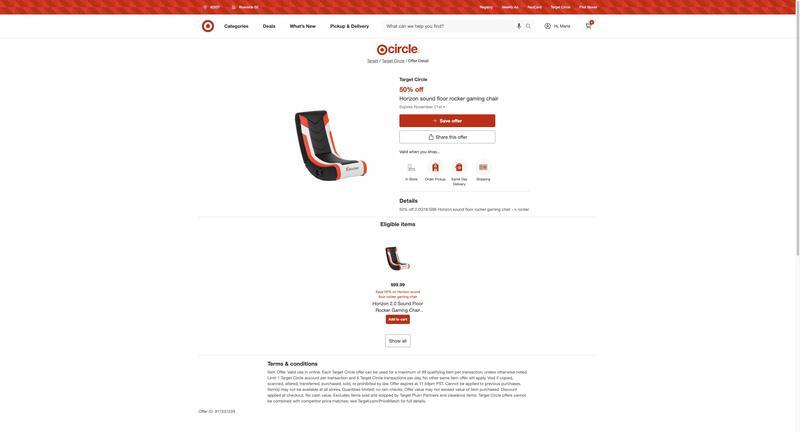 Task type: locate. For each thing, give the bounding box(es) containing it.
all
[[402, 338, 407, 344], [324, 387, 328, 392]]

0 horizontal spatial at
[[282, 393, 286, 398]]

2.0
[[390, 301, 397, 307]]

save down •
[[440, 118, 451, 124]]

6
[[357, 376, 359, 381]]

unless
[[485, 370, 496, 375]]

circle down detail
[[415, 77, 428, 82]]

item up the cannot
[[451, 376, 459, 381]]

1 vertical spatial at
[[320, 387, 323, 392]]

target up hi,
[[551, 5, 561, 9]]

1
[[278, 376, 280, 381]]

0 vertical spatial items
[[401, 221, 416, 228]]

circle down target circle logo
[[394, 58, 405, 63]]

target circle
[[551, 5, 571, 9]]

delivery inside the same day delivery
[[454, 182, 466, 186]]

target circle link up hi, maria
[[551, 5, 571, 10]]

0 vertical spatial &
[[347, 23, 350, 29]]

1 vertical spatial valid
[[288, 370, 296, 375]]

pickup inside pickup & delivery link
[[331, 23, 346, 29]]

save inside '$99.99 save 50% on horizon sound floor rocker gaming chair horizon 2.0 sound floor rocker gaming chair red/black - x rocker'
[[376, 290, 384, 294]]

1 vertical spatial 50%
[[400, 207, 408, 212]]

chair for 2.0g16:g96
[[502, 207, 511, 212]]

target left target circle button
[[367, 58, 379, 63]]

item up items.
[[471, 387, 479, 392]]

- inside '$99.99 save 50% on horizon sound floor rocker gaming chair horizon 2.0 sound floor rocker gaming chair red/black - x rocker'
[[399, 314, 401, 320]]

pickup right order
[[436, 177, 446, 182]]

0 horizontal spatial no
[[306, 393, 311, 398]]

0 vertical spatial -
[[512, 207, 514, 212]]

0 horizontal spatial rocker
[[376, 308, 391, 313]]

price
[[322, 399, 332, 404]]

1 vertical spatial delivery
[[454, 182, 466, 186]]

you
[[421, 149, 427, 154]]

0 vertical spatial all
[[402, 338, 407, 344]]

to inside add to cart button
[[396, 317, 400, 322]]

items.
[[467, 393, 478, 398]]

1 horizontal spatial /
[[406, 58, 407, 63]]

all right show
[[402, 338, 407, 344]]

1 vertical spatial floor
[[466, 207, 474, 212]]

offer up this
[[452, 118, 462, 124]]

2 vertical spatial gaming
[[398, 295, 409, 299]]

shop...
[[428, 149, 440, 154]]

1 horizontal spatial floor
[[437, 95, 448, 102]]

pickup & delivery
[[331, 23, 369, 29]]

no down 99
[[423, 376, 428, 381]]

circle
[[562, 5, 571, 9], [394, 58, 405, 63], [415, 77, 428, 82], [345, 370, 355, 375], [293, 376, 304, 381], [373, 376, 383, 381], [491, 393, 502, 398]]

of left 99
[[417, 370, 421, 375]]

all up 'value.'
[[324, 387, 328, 392]]

1 may from the left
[[281, 387, 289, 392]]

target / target circle / offer detail
[[367, 58, 429, 63]]

same
[[440, 376, 450, 381]]

1 vertical spatial for
[[401, 399, 406, 404]]

1 vertical spatial chair
[[502, 207, 511, 212]]

may up partners
[[426, 387, 433, 392]]

2 horizontal spatial chair
[[502, 207, 511, 212]]

1 vertical spatial applied
[[268, 393, 281, 398]]

50% down details
[[400, 207, 408, 212]]

0 horizontal spatial applied
[[268, 393, 281, 398]]

gaming for on
[[398, 295, 409, 299]]

1 vertical spatial target circle link
[[382, 58, 405, 64]]

offer left detail
[[409, 58, 418, 63]]

delivery
[[351, 23, 369, 29], [454, 182, 466, 186]]

0 vertical spatial for
[[389, 370, 394, 375]]

50% inside 'details 50% off 2.0g16:g96 horizon sound floor rocker gaming chair - x rocker'
[[400, 207, 408, 212]]

valid left when
[[400, 149, 408, 154]]

0 horizontal spatial valid
[[288, 370, 296, 375]]

1 vertical spatial off
[[409, 207, 414, 212]]

for left a
[[389, 370, 394, 375]]

0 horizontal spatial by
[[377, 382, 382, 387]]

1 vertical spatial to
[[481, 382, 484, 387]]

1 horizontal spatial not
[[434, 387, 440, 392]]

share
[[436, 134, 448, 140]]

floor
[[413, 301, 424, 307]]

and down exceed
[[440, 393, 447, 398]]

sound inside '$99.99 save 50% on horizon sound floor rocker gaming chair horizon 2.0 sound floor rocker gaming chair red/black - x rocker'
[[411, 290, 420, 294]]

share this offer button
[[400, 131, 496, 143]]

at down day.
[[415, 382, 418, 387]]

target inside target circle 50% off horizon sound floor rocker gaming chair expires november 21st •
[[400, 77, 414, 82]]

for
[[389, 370, 394, 375], [401, 399, 406, 404]]

floor for on
[[379, 295, 386, 299]]

0 vertical spatial sound
[[420, 95, 436, 102]]

circle down purchased.
[[491, 393, 502, 398]]

per
[[455, 370, 461, 375], [321, 376, 327, 381], [408, 376, 414, 381]]

1 horizontal spatial chair
[[487, 95, 499, 102]]

horizon
[[400, 95, 419, 102], [438, 207, 452, 212], [398, 290, 410, 294], [373, 301, 389, 307]]

0 horizontal spatial -
[[399, 314, 401, 320]]

value.
[[322, 393, 332, 398]]

chair inside target circle 50% off horizon sound floor rocker gaming chair expires november 21st •
[[487, 95, 499, 102]]

off down details
[[409, 207, 414, 212]]

1 horizontal spatial rocker
[[406, 314, 421, 320]]

see
[[351, 399, 357, 404]]

0 horizontal spatial all
[[324, 387, 328, 392]]

scanned,
[[268, 382, 284, 387]]

0 vertical spatial save
[[440, 118, 451, 124]]

rocker down the chair
[[406, 314, 421, 320]]

0 horizontal spatial chair
[[410, 295, 418, 299]]

items up see
[[351, 393, 361, 398]]

target
[[551, 5, 561, 9], [367, 58, 379, 63], [382, 58, 393, 63], [400, 77, 414, 82], [332, 370, 344, 375], [281, 376, 292, 381], [361, 376, 372, 381], [400, 393, 411, 398], [479, 393, 490, 398]]

offer right this
[[458, 134, 468, 140]]

1 vertical spatial -
[[399, 314, 401, 320]]

1 horizontal spatial delivery
[[454, 182, 466, 186]]

1 horizontal spatial all
[[402, 338, 407, 344]]

2 vertical spatial floor
[[379, 295, 386, 299]]

0 vertical spatial valid
[[400, 149, 408, 154]]

1 horizontal spatial target circle link
[[551, 5, 571, 10]]

gaming inside '$99.99 save 50% on horizon sound floor rocker gaming chair horizon 2.0 sound floor rocker gaming chair red/black - x rocker'
[[398, 295, 409, 299]]

hi, maria
[[555, 23, 571, 28]]

with
[[293, 399, 300, 404]]

all inside terms & conditions item offer. valid use in online. each target circle offer can be used for a maximum of 99 qualifying item per transaction, unless otherwise noted. limit 1 target circle account per transaction and 6 target circle transactions per day. no other same item offer will apply. void if copied, scanned, altered, transferred, purchased, sold, or prohibited by law. offer expires at 11:59pm pst. cannot be applied to previous purchases. item(s) may not be available at all stores. quantities limited; no rain checks. offer value may not exceed value of item purchased. discount applied at checkout. no cash value. excludes items sold and shipped by target plus™ partners and clearance items. target circle offers cannot be combined with competitor price matches; see target.com/pricematch for full details.
[[324, 387, 328, 392]]

may
[[281, 387, 289, 392], [426, 387, 433, 392]]

2 vertical spatial at
[[282, 393, 286, 398]]

new
[[306, 23, 316, 29]]

rocker
[[376, 308, 391, 313], [406, 314, 421, 320]]

1 value from the left
[[415, 387, 424, 392]]

and left 6 on the bottom
[[349, 376, 356, 381]]

use
[[297, 370, 304, 375]]

2 not from the left
[[434, 387, 440, 392]]

2 horizontal spatial floor
[[466, 207, 474, 212]]

purchases.
[[502, 382, 522, 387]]

when
[[410, 149, 419, 154]]

1 horizontal spatial may
[[426, 387, 433, 392]]

1 horizontal spatial value
[[456, 387, 465, 392]]

circle left find
[[562, 5, 571, 9]]

be right the cannot
[[460, 382, 465, 387]]

day
[[462, 177, 468, 182]]

/ right the target link
[[380, 58, 381, 63]]

floor inside '$99.99 save 50% on horizon sound floor rocker gaming chair horizon 2.0 sound floor rocker gaming chair red/black - x rocker'
[[379, 295, 386, 299]]

target up prohibited
[[361, 376, 372, 381]]

2 horizontal spatial per
[[455, 370, 461, 375]]

for left full
[[401, 399, 406, 404]]

1 vertical spatial by
[[395, 393, 399, 398]]

be up checkout.
[[297, 387, 302, 392]]

92507 button
[[200, 2, 226, 12]]

1 vertical spatial sound
[[453, 207, 465, 212]]

horizon left 2.0
[[373, 301, 389, 307]]

shipped
[[379, 393, 394, 398]]

offer up 6 on the bottom
[[356, 370, 364, 375]]

rocker up the 'red/black'
[[376, 308, 391, 313]]

2 vertical spatial sound
[[411, 290, 420, 294]]

sold,
[[343, 382, 352, 387]]

1 horizontal spatial -
[[512, 207, 514, 212]]

matches;
[[333, 399, 349, 404]]

save left on
[[376, 290, 384, 294]]

x
[[515, 207, 517, 212]]

of up items.
[[466, 387, 470, 392]]

and down no
[[371, 393, 378, 398]]

in
[[406, 177, 409, 182]]

cannot
[[446, 382, 459, 387]]

0 vertical spatial delivery
[[351, 23, 369, 29]]

target circle link
[[551, 5, 571, 10], [382, 58, 405, 64]]

offer inside 'button'
[[458, 134, 468, 140]]

50% up expires
[[400, 85, 414, 93]]

terms
[[268, 361, 284, 367]]

1 / from the left
[[380, 58, 381, 63]]

-
[[512, 207, 514, 212], [399, 314, 401, 320]]

redcard
[[528, 5, 542, 9]]

this
[[450, 134, 457, 140]]

2 vertical spatial 50%
[[385, 290, 392, 294]]

& for terms
[[285, 361, 289, 367]]

by down checks.
[[395, 393, 399, 398]]

valid
[[400, 149, 408, 154], [288, 370, 296, 375]]

valid left "use"
[[288, 370, 296, 375]]

gaming inside target circle 50% off horizon sound floor rocker gaming chair expires november 21st •
[[467, 95, 485, 102]]

save
[[440, 118, 451, 124], [376, 290, 384, 294]]

0 vertical spatial no
[[423, 376, 428, 381]]

store
[[410, 177, 418, 182]]

917231229
[[215, 409, 235, 414]]

target down target / target circle / offer detail
[[400, 77, 414, 82]]

of
[[417, 370, 421, 375], [466, 387, 470, 392]]

show
[[389, 338, 401, 344]]

1 vertical spatial save
[[376, 290, 384, 294]]

in store
[[406, 177, 418, 182]]

item up same
[[446, 370, 454, 375]]

0 vertical spatial item
[[446, 370, 454, 375]]

add
[[389, 317, 396, 322]]

0 horizontal spatial not
[[290, 387, 296, 392]]

0 horizontal spatial items
[[351, 393, 361, 398]]

0 vertical spatial rocker
[[376, 308, 391, 313]]

1 horizontal spatial applied
[[466, 382, 479, 387]]

items right "eligible"
[[401, 221, 416, 228]]

0 vertical spatial chair
[[487, 95, 499, 102]]

per up the cannot
[[455, 370, 461, 375]]

value up plus™
[[415, 387, 424, 392]]

to left x
[[396, 317, 400, 322]]

horizon inside 'details 50% off 2.0g16:g96 horizon sound floor rocker gaming chair - x rocker'
[[438, 207, 452, 212]]

gaming inside 'details 50% off 2.0g16:g96 horizon sound floor rocker gaming chair - x rocker'
[[488, 207, 501, 212]]

per down each
[[321, 376, 327, 381]]

1 horizontal spatial &
[[347, 23, 350, 29]]

offer inside button
[[452, 118, 462, 124]]

1 horizontal spatial pickup
[[436, 177, 446, 182]]

at up cash
[[320, 387, 323, 392]]

1 horizontal spatial valid
[[400, 149, 408, 154]]

horizon right on
[[398, 290, 410, 294]]

to inside terms & conditions item offer. valid use in online. each target circle offer can be used for a maximum of 99 qualifying item per transaction, unless otherwise noted. limit 1 target circle account per transaction and 6 target circle transactions per day. no other same item offer will apply. void if copied, scanned, altered, transferred, purchased, sold, or prohibited by law. offer expires at 11:59pm pst. cannot be applied to previous purchases. item(s) may not be available at all stores. quantities limited; no rain checks. offer value may not exceed value of item purchased. discount applied at checkout. no cash value. excludes items sold and shipped by target plus™ partners and clearance items. target circle offers cannot be combined with competitor price matches; see target.com/pricematch for full details.
[[481, 382, 484, 387]]

0 vertical spatial at
[[415, 382, 418, 387]]

gaming for off
[[467, 95, 485, 102]]

sound inside target circle 50% off horizon sound floor rocker gaming chair expires november 21st •
[[420, 95, 436, 102]]

be
[[373, 370, 378, 375], [460, 382, 465, 387], [297, 387, 302, 392], [268, 399, 272, 404]]

be down item(s) on the bottom
[[268, 399, 272, 404]]

1 horizontal spatial at
[[320, 387, 323, 392]]

0 horizontal spatial off
[[409, 207, 414, 212]]

off up november
[[415, 85, 424, 93]]

not down pst.
[[434, 387, 440, 392]]

50% for off
[[400, 85, 414, 93]]

1 horizontal spatial to
[[481, 382, 484, 387]]

horizon for on
[[398, 290, 410, 294]]

1 horizontal spatial for
[[401, 399, 406, 404]]

rocker inside target circle 50% off horizon sound floor rocker gaming chair expires november 21st •
[[450, 95, 465, 102]]

target link
[[367, 58, 379, 63]]

off inside 'details 50% off 2.0g16:g96 horizon sound floor rocker gaming chair - x rocker'
[[409, 207, 414, 212]]

off
[[415, 85, 424, 93], [409, 207, 414, 212]]

& inside terms & conditions item offer. valid use in online. each target circle offer can be used for a maximum of 99 qualifying item per transaction, unless otherwise noted. limit 1 target circle account per transaction and 6 target circle transactions per day. no other same item offer will apply. void if copied, scanned, altered, transferred, purchased, sold, or prohibited by law. offer expires at 11:59pm pst. cannot be applied to previous purchases. item(s) may not be available at all stores. quantities limited; no rain checks. offer value may not exceed value of item purchased. discount applied at checkout. no cash value. excludes items sold and shipped by target plus™ partners and clearance items. target circle offers cannot be combined with competitor price matches; see target.com/pricematch for full details.
[[285, 361, 289, 367]]

discount
[[501, 387, 518, 392]]

0 horizontal spatial may
[[281, 387, 289, 392]]

off inside target circle 50% off horizon sound floor rocker gaming chair expires november 21st •
[[415, 85, 424, 93]]

0 horizontal spatial for
[[389, 370, 394, 375]]

0 vertical spatial 50%
[[400, 85, 414, 93]]

value
[[415, 387, 424, 392], [456, 387, 465, 392]]

delivery for &
[[351, 23, 369, 29]]

chair inside 'details 50% off 2.0g16:g96 horizon sound floor rocker gaming chair - x rocker'
[[502, 207, 511, 212]]

/ right target circle button
[[406, 58, 407, 63]]

stores.
[[329, 387, 341, 392]]

0 horizontal spatial pickup
[[331, 23, 346, 29]]

shipping
[[477, 177, 491, 182]]

1 horizontal spatial by
[[395, 393, 399, 398]]

99
[[422, 370, 427, 375]]

not down altered,
[[290, 387, 296, 392]]

2 horizontal spatial gaming
[[488, 207, 501, 212]]

0 horizontal spatial &
[[285, 361, 289, 367]]

floor inside 'details 50% off 2.0g16:g96 horizon sound floor rocker gaming chair - x rocker'
[[466, 207, 474, 212]]

50% inside target circle 50% off horizon sound floor rocker gaming chair expires november 21st •
[[400, 85, 414, 93]]

target circle link down target circle logo
[[382, 58, 405, 64]]

0 horizontal spatial gaming
[[398, 295, 409, 299]]

may down altered,
[[281, 387, 289, 392]]

at up combined
[[282, 393, 286, 398]]

2 / from the left
[[406, 58, 407, 63]]

1 horizontal spatial of
[[466, 387, 470, 392]]

0 horizontal spatial value
[[415, 387, 424, 392]]

rocker
[[450, 95, 465, 102], [475, 207, 487, 212], [518, 207, 530, 212], [387, 295, 397, 299]]

sound
[[398, 301, 412, 307]]

account
[[305, 376, 320, 381]]

horizon right 2.0g16:g96
[[438, 207, 452, 212]]

gaming
[[392, 308, 408, 313]]

horizon up expires
[[400, 95, 419, 102]]

sound up november
[[420, 95, 436, 102]]

horizon for off
[[400, 95, 419, 102]]

applied down item(s) on the bottom
[[268, 393, 281, 398]]

& for pickup
[[347, 23, 350, 29]]

day.
[[415, 376, 422, 381]]

sound inside 'details 50% off 2.0g16:g96 horizon sound floor rocker gaming chair - x rocker'
[[453, 207, 465, 212]]

sound for off
[[420, 95, 436, 102]]

target circle button
[[382, 58, 405, 64]]

92507
[[210, 5, 220, 9]]

item
[[446, 370, 454, 375], [451, 376, 459, 381], [471, 387, 479, 392]]

no
[[423, 376, 428, 381], [306, 393, 311, 398]]

applied down will
[[466, 382, 479, 387]]

0 horizontal spatial /
[[380, 58, 381, 63]]

value up clearance in the bottom of the page
[[456, 387, 465, 392]]

not
[[290, 387, 296, 392], [434, 387, 440, 392]]

What can we help you find? suggestions appear below search field
[[383, 20, 528, 32]]

chair inside '$99.99 save 50% on horizon sound floor rocker gaming chair horizon 2.0 sound floor rocker gaming chair red/black - x rocker'
[[410, 295, 418, 299]]

sound down the same day delivery on the right top
[[453, 207, 465, 212]]

50% inside '$99.99 save 50% on horizon sound floor rocker gaming chair horizon 2.0 sound floor rocker gaming chair red/black - x rocker'
[[385, 290, 392, 294]]

1 vertical spatial gaming
[[488, 207, 501, 212]]

offer.
[[277, 370, 287, 375]]

1 vertical spatial items
[[351, 393, 361, 398]]

pickup right "new"
[[331, 23, 346, 29]]

0 vertical spatial of
[[417, 370, 421, 375]]

search
[[524, 24, 538, 29]]

0 vertical spatial by
[[377, 382, 382, 387]]

1 horizontal spatial gaming
[[467, 95, 485, 102]]

2 vertical spatial chair
[[410, 295, 418, 299]]

1 horizontal spatial save
[[440, 118, 451, 124]]

per down maximum
[[408, 376, 414, 381]]

sound up floor
[[411, 290, 420, 294]]

full
[[407, 399, 412, 404]]

0 vertical spatial pickup
[[331, 23, 346, 29]]

otherwise
[[498, 370, 515, 375]]

cash
[[312, 393, 321, 398]]

horizon inside target circle 50% off horizon sound floor rocker gaming chair expires november 21st •
[[400, 95, 419, 102]]

floor inside target circle 50% off horizon sound floor rocker gaming chair expires november 21st •
[[437, 95, 448, 102]]

by
[[377, 382, 382, 387], [395, 393, 399, 398]]

to down apply.
[[481, 382, 484, 387]]

show all
[[389, 338, 407, 344]]

purchased,
[[322, 382, 342, 387]]

by up no
[[377, 382, 382, 387]]

no down available
[[306, 393, 311, 398]]

0 vertical spatial target circle link
[[551, 5, 571, 10]]

target up full
[[400, 393, 411, 398]]

50% left on
[[385, 290, 392, 294]]

0 vertical spatial applied
[[466, 382, 479, 387]]

0 horizontal spatial target circle link
[[382, 58, 405, 64]]

rocker inside '$99.99 save 50% on horizon sound floor rocker gaming chair horizon 2.0 sound floor rocker gaming chair red/black - x rocker'
[[387, 295, 397, 299]]

floor for off
[[437, 95, 448, 102]]

1 horizontal spatial off
[[415, 85, 424, 93]]



Task type: describe. For each thing, give the bounding box(es) containing it.
valid when you shop...
[[400, 149, 440, 154]]

apply.
[[476, 376, 487, 381]]

1 horizontal spatial and
[[371, 393, 378, 398]]

registry link
[[480, 5, 493, 10]]

transferred,
[[300, 382, 321, 387]]

details
[[400, 198, 418, 204]]

maria
[[561, 23, 571, 28]]

2 horizontal spatial and
[[440, 393, 447, 398]]

1 vertical spatial item
[[451, 376, 459, 381]]

item(s)
[[268, 387, 280, 392]]

gaming for 2.0g16:g96
[[488, 207, 501, 212]]

if
[[497, 376, 499, 381]]

50% for on
[[385, 290, 392, 294]]

target down purchased.
[[479, 393, 490, 398]]

sound for 2.0g16:g96
[[453, 207, 465, 212]]

offers
[[503, 393, 513, 398]]

sound for on
[[411, 290, 420, 294]]

riverside se
[[239, 5, 259, 9]]

details 50% off 2.0g16:g96 horizon sound floor rocker gaming chair - x rocker
[[400, 198, 530, 212]]

altered,
[[285, 382, 299, 387]]

cannot
[[514, 393, 527, 398]]

0 horizontal spatial of
[[417, 370, 421, 375]]

details.
[[413, 399, 426, 404]]

transaction
[[328, 376, 348, 381]]

2 vertical spatial item
[[471, 387, 479, 392]]

offer left id:
[[199, 409, 208, 414]]

excludes
[[334, 393, 350, 398]]

id:
[[209, 409, 214, 414]]

4 link
[[583, 20, 595, 32]]

save inside button
[[440, 118, 451, 124]]

available
[[303, 387, 318, 392]]

offer id: 917231229
[[199, 409, 235, 414]]

1 horizontal spatial items
[[401, 221, 416, 228]]

or
[[353, 382, 357, 387]]

be right can
[[373, 370, 378, 375]]

ad
[[515, 5, 519, 9]]

x
[[402, 314, 405, 320]]

items inside terms & conditions item offer. valid use in online. each target circle offer can be used for a maximum of 99 qualifying item per transaction, unless otherwise noted. limit 1 target circle account per transaction and 6 target circle transactions per day. no other same item offer will apply. void if copied, scanned, altered, transferred, purchased, sold, or prohibited by law. offer expires at 11:59pm pst. cannot be applied to previous purchases. item(s) may not be available at all stores. quantities limited; no rain checks. offer value may not exceed value of item purchased. discount applied at checkout. no cash value. excludes items sold and shipped by target plus™ partners and clearance items. target circle offers cannot be combined with competitor price matches; see target.com/pricematch for full details.
[[351, 393, 361, 398]]

target up transaction
[[332, 370, 344, 375]]

will
[[469, 376, 475, 381]]

offer left will
[[460, 376, 468, 381]]

detail
[[419, 58, 429, 63]]

show all link
[[386, 335, 411, 348]]

pst.
[[437, 382, 445, 387]]

categories
[[225, 23, 249, 29]]

offer down expires
[[405, 387, 414, 392]]

riverside
[[239, 5, 254, 9]]

expires
[[400, 104, 413, 109]]

target circle logo image
[[376, 43, 420, 56]]

1 vertical spatial rocker
[[406, 314, 421, 320]]

combined
[[274, 399, 292, 404]]

purchased.
[[480, 387, 500, 392]]

1 not from the left
[[290, 387, 296, 392]]

noted.
[[517, 370, 528, 375]]

rocker for 2.0g16:g96
[[475, 207, 487, 212]]

circle inside target circle 50% off horizon sound floor rocker gaming chair expires november 21st •
[[415, 77, 428, 82]]

exceed
[[441, 387, 455, 392]]

$99.99 save 50% on horizon sound floor rocker gaming chair horizon 2.0 sound floor rocker gaming chair red/black - x rocker
[[373, 282, 424, 320]]

used
[[379, 370, 388, 375]]

delivery for day
[[454, 182, 466, 186]]

copied,
[[500, 376, 514, 381]]

competitor
[[302, 399, 321, 404]]

void
[[488, 376, 496, 381]]

•
[[443, 104, 445, 109]]

pickup & delivery link
[[326, 20, 377, 32]]

conditions
[[290, 361, 318, 367]]

eligible items
[[381, 221, 416, 228]]

valid inside terms & conditions item offer. valid use in online. each target circle offer can be used for a maximum of 99 qualifying item per transaction, unless otherwise noted. limit 1 target circle account per transaction and 6 target circle transactions per day. no other same item offer will apply. void if copied, scanned, altered, transferred, purchased, sold, or prohibited by law. offer expires at 11:59pm pst. cannot be applied to previous purchases. item(s) may not be available at all stores. quantities limited; no rain checks. offer value may not exceed value of item purchased. discount applied at checkout. no cash value. excludes items sold and shipped by target plus™ partners and clearance items. target circle offers cannot be combined with competitor price matches; see target.com/pricematch for full details.
[[288, 370, 296, 375]]

checkout.
[[287, 393, 305, 398]]

weekly
[[502, 5, 514, 9]]

2 may from the left
[[426, 387, 433, 392]]

cart
[[401, 317, 408, 322]]

rocker for off
[[450, 95, 465, 102]]

2 value from the left
[[456, 387, 465, 392]]

1 vertical spatial of
[[466, 387, 470, 392]]

rain
[[382, 387, 389, 392]]

november
[[414, 104, 433, 109]]

can
[[366, 370, 372, 375]]

0 horizontal spatial and
[[349, 376, 356, 381]]

offer down transactions
[[391, 382, 400, 387]]

chair for on
[[410, 295, 418, 299]]

prohibited
[[358, 382, 376, 387]]

same
[[452, 177, 461, 182]]

categories link
[[220, 20, 256, 32]]

target down offer.
[[281, 376, 292, 381]]

checks.
[[390, 387, 404, 392]]

a
[[395, 370, 397, 375]]

0 horizontal spatial per
[[321, 376, 327, 381]]

other
[[429, 376, 439, 381]]

target right the target link
[[382, 58, 393, 63]]

law.
[[383, 382, 389, 387]]

circle down used
[[373, 376, 383, 381]]

deals link
[[258, 20, 283, 32]]

1 horizontal spatial per
[[408, 376, 414, 381]]

rocker for on
[[387, 295, 397, 299]]

save offer
[[440, 118, 462, 124]]

add to cart button
[[386, 315, 410, 324]]

partners
[[424, 393, 439, 398]]

what's new
[[290, 23, 316, 29]]

find stores link
[[580, 5, 598, 10]]

circle down "use"
[[293, 376, 304, 381]]

previous
[[485, 382, 501, 387]]

clearance
[[448, 393, 466, 398]]

share this offer
[[436, 134, 468, 140]]

limited;
[[362, 387, 375, 392]]

stores
[[588, 5, 598, 9]]

1 vertical spatial no
[[306, 393, 311, 398]]

- inside 'details 50% off 2.0g16:g96 horizon sound floor rocker gaming chair - x rocker'
[[512, 207, 514, 212]]

transactions
[[384, 376, 407, 381]]

limit
[[268, 376, 277, 381]]

deals
[[263, 23, 276, 29]]

order
[[426, 177, 435, 182]]

what's
[[290, 23, 305, 29]]

plus™
[[413, 393, 422, 398]]

$99.99
[[391, 282, 405, 288]]

floor for 2.0g16:g96
[[466, 207, 474, 212]]

circle up sold,
[[345, 370, 355, 375]]

1 horizontal spatial no
[[423, 376, 428, 381]]

2.0g16:g96
[[415, 207, 437, 212]]

horizon for 2.0g16:g96
[[438, 207, 452, 212]]

chair for off
[[487, 95, 499, 102]]



Task type: vqa. For each thing, say whether or not it's contained in the screenshot.
"EDIT."
no



